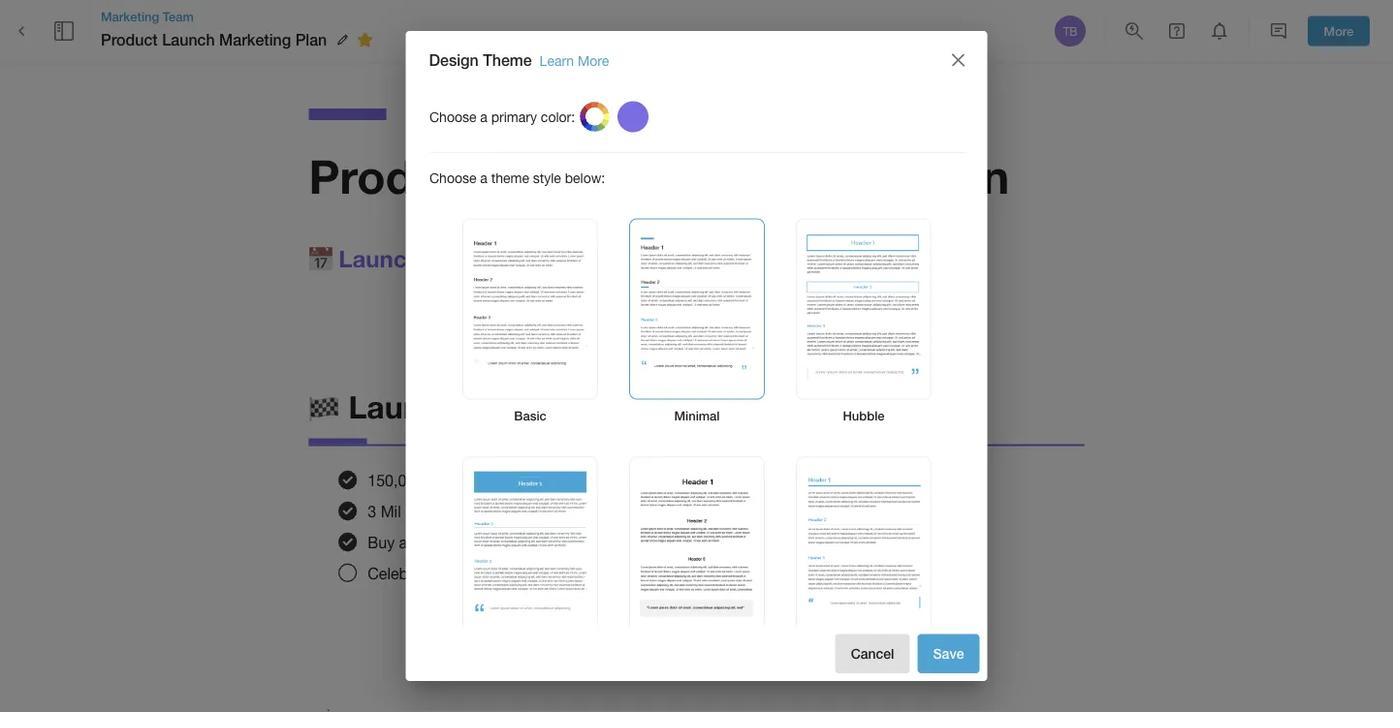 Task type: describe. For each thing, give the bounding box(es) containing it.
3 mil social media impressions
[[368, 503, 583, 521]]

goals
[[466, 389, 551, 426]]

basic
[[514, 409, 546, 424]]

1,
[[539, 244, 558, 272]]

buy
[[368, 534, 395, 552]]

style
[[533, 170, 561, 186]]

choose a primary color:
[[429, 109, 575, 125]]

celebrate
[[368, 565, 435, 583]]

🏁
[[309, 389, 340, 426]]

one!
[[567, 534, 597, 552]]

remove favorite image
[[353, 28, 377, 51]]

2022
[[565, 244, 616, 272]]

marketing team
[[101, 9, 194, 24]]

design theme dialog
[[406, 31, 988, 710]]

house
[[412, 534, 454, 552]]

my
[[516, 534, 537, 552]]

learn
[[540, 53, 574, 69]]

0 vertical spatial product
[[101, 30, 158, 49]]

social
[[406, 503, 448, 521]]

thousand
[[428, 472, 497, 490]]

a for house
[[399, 534, 408, 552]]

theme
[[491, 170, 529, 186]]

choose for choose a theme style below:
[[429, 170, 476, 186]]

impressions
[[500, 503, 583, 521]]

design theme learn more
[[429, 51, 609, 69]]

marketing team link
[[101, 8, 379, 25]]

🏁 launch goals
[[309, 389, 551, 426]]

3
[[368, 503, 376, 521]]

house!
[[503, 565, 549, 583]]

cancel button
[[836, 635, 910, 674]]

tb button
[[1052, 13, 1089, 49]]

a for theme
[[480, 170, 487, 186]]

below:
[[565, 170, 605, 186]]

launch up 150,000 at left
[[349, 389, 458, 426]]

1 vertical spatial product
[[309, 148, 485, 204]]

celebrate buying a house!
[[368, 565, 549, 583]]

a for primary
[[480, 109, 487, 125]]

cancel
[[851, 646, 895, 662]]

hubble
[[843, 409, 885, 424]]



Task type: vqa. For each thing, say whether or not it's contained in the screenshot.
help image
no



Task type: locate. For each thing, give the bounding box(es) containing it.
media
[[452, 503, 495, 521]]

launch right 📅
[[339, 244, 421, 272]]

2 vertical spatial marketing
[[675, 148, 900, 204]]

2 choose from the top
[[429, 170, 476, 186]]

a down sell
[[490, 565, 499, 583]]

1 horizontal spatial product
[[309, 148, 485, 204]]

more button
[[1308, 16, 1370, 46]]

1 vertical spatial more
[[578, 53, 609, 69]]

launch
[[162, 30, 215, 49], [498, 148, 662, 204], [339, 244, 421, 272], [349, 389, 458, 426]]

save
[[934, 646, 964, 662]]

marketing
[[101, 9, 159, 24], [219, 30, 291, 49], [675, 148, 900, 204]]

0 horizontal spatial product
[[101, 30, 158, 49]]

and
[[458, 534, 485, 552]]

1 vertical spatial choose
[[429, 170, 476, 186]]

sell
[[489, 534, 512, 552]]

minimal
[[674, 409, 720, 424]]

more
[[1324, 23, 1354, 38], [578, 53, 609, 69]]

choose a theme style below:
[[429, 170, 605, 186]]

choose
[[429, 109, 476, 125], [429, 170, 476, 186]]

jan
[[492, 244, 532, 272]]

0 horizontal spatial marketing
[[101, 9, 159, 24]]

1 horizontal spatial plan
[[912, 148, 1010, 204]]

📅 launch date: jan 1, 2022
[[309, 244, 616, 272]]

0 horizontal spatial plan
[[295, 30, 327, 49]]

2 horizontal spatial marketing
[[675, 148, 900, 204]]

a left "primary"
[[480, 109, 487, 125]]

1 horizontal spatial more
[[1324, 23, 1354, 38]]

mil
[[381, 503, 401, 521]]

1 vertical spatial plan
[[912, 148, 1010, 204]]

1 choose from the top
[[429, 109, 476, 125]]

old
[[541, 534, 563, 552]]

150,000
[[368, 472, 424, 490]]

a left theme
[[480, 170, 487, 186]]

choose for choose a primary color:
[[429, 109, 476, 125]]

primary
[[491, 109, 537, 125]]

save button
[[918, 635, 980, 674]]

launch down color:
[[498, 148, 662, 204]]

choose left theme
[[429, 170, 476, 186]]

learn more link
[[540, 53, 609, 69]]

0 vertical spatial more
[[1324, 23, 1354, 38]]

product launch marketing plan
[[101, 30, 327, 49], [309, 148, 1010, 204]]

downloads
[[502, 472, 578, 490]]

choose down design
[[429, 109, 476, 125]]

📅
[[309, 244, 332, 272]]

0 horizontal spatial more
[[578, 53, 609, 69]]

product
[[101, 30, 158, 49], [309, 148, 485, 204]]

more inside more button
[[1324, 23, 1354, 38]]

buying
[[439, 565, 486, 583]]

buy a house and sell my old one!
[[368, 534, 597, 552]]

plan
[[295, 30, 327, 49], [912, 148, 1010, 204]]

1 vertical spatial product launch marketing plan
[[309, 148, 1010, 204]]

0 vertical spatial choose
[[429, 109, 476, 125]]

more inside design theme learn more
[[578, 53, 609, 69]]

1 vertical spatial marketing
[[219, 30, 291, 49]]

design
[[429, 51, 479, 69]]

launch down team
[[162, 30, 215, 49]]

a
[[480, 109, 487, 125], [480, 170, 487, 186], [399, 534, 408, 552], [490, 565, 499, 583]]

tb
[[1063, 24, 1078, 38]]

1 horizontal spatial marketing
[[219, 30, 291, 49]]

theme
[[483, 51, 532, 69]]

0 vertical spatial product launch marketing plan
[[101, 30, 327, 49]]

color:
[[541, 109, 575, 125]]

150,000 thousand downloads
[[368, 472, 578, 490]]

0 vertical spatial marketing
[[101, 9, 159, 24]]

date:
[[427, 244, 486, 272]]

0 vertical spatial plan
[[295, 30, 327, 49]]

team
[[163, 9, 194, 24]]

a right buy
[[399, 534, 408, 552]]



